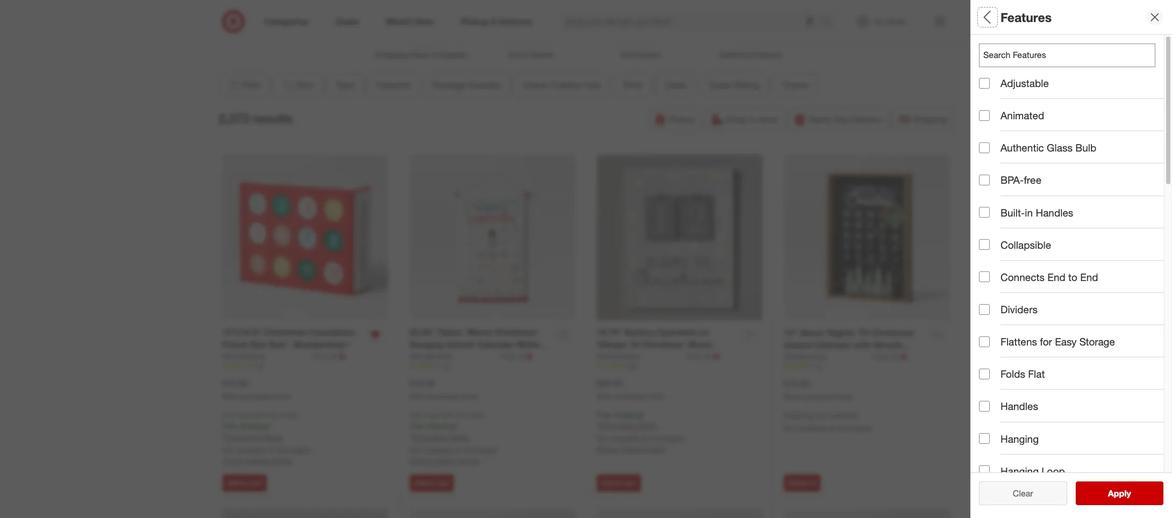 Task type: locate. For each thing, give the bounding box(es) containing it.
hanging up clear button
[[1001, 465, 1039, 477]]

- right white
[[542, 339, 546, 350]]

shipping inside free shipping * * exclusions apply. not available at northgate check nearby stores
[[614, 410, 642, 419]]

free for 23.25" fabric 'merry christmas' hanging advent calendar white - wondershop™
[[410, 421, 424, 431]]

online inside $15.00 when purchased online
[[835, 393, 852, 401]]

1 horizontal spatial exclusions
[[412, 433, 448, 442]]

only at ¬ down lit
[[687, 351, 720, 362]]

21" fabric 'days 'til christmas' hanging advent calendar blue/red - wondershop™ image
[[410, 510, 575, 518], [410, 510, 575, 518]]

3 add from the left
[[602, 479, 614, 487]]

ships
[[237, 411, 253, 419], [424, 411, 440, 419]]

2 ships from the left
[[424, 411, 440, 419]]

1 horizontal spatial outdoor
[[1014, 159, 1054, 171]]

1 horizontal spatial end
[[1081, 271, 1099, 283]]

countdown inside 18.78" battery operated lit 'sleeps 'til christmas' wood countdown sign cream - wondershop™
[[597, 352, 644, 362]]

0 horizontal spatial nearby
[[246, 456, 269, 465]]

wondershop link for wood
[[784, 352, 872, 362]]

0 horizontal spatial exclusions apply. link
[[225, 433, 283, 442]]

hanging for hanging
[[1001, 433, 1039, 445]]

23.25"
[[410, 327, 435, 338]]

0 vertical spatial guest rating button
[[700, 73, 769, 97]]

orders down 18 link
[[280, 411, 299, 419]]

wondershop link up 8
[[784, 352, 872, 362]]

outdoor down globes
[[551, 80, 583, 90]]

14" wood 'nights 'til christmas' advent calendar with wreath counter black/white - wondershop™ image
[[784, 155, 950, 321], [784, 155, 950, 321]]

hanging
[[410, 339, 444, 350], [1001, 433, 1039, 445], [1001, 465, 1039, 477]]

wondershop up 10
[[410, 352, 452, 361]]

deals up "pickup" button
[[665, 80, 687, 90]]

results inside button
[[1115, 488, 1143, 499]]

wondershop for 14"
[[784, 352, 827, 361]]

only ships with $35 orders free shipping * * exclusions apply. not available at northgate check nearby stores for advent
[[410, 411, 498, 465]]

0 horizontal spatial guest rating
[[709, 80, 760, 90]]

1 horizontal spatial free
[[410, 421, 424, 431]]

3 add to cart from the left
[[602, 479, 636, 487]]

calendar inside 23.25" fabric 'merry christmas' hanging advent calendar white - wondershop™
[[477, 339, 514, 350]]

2 $35 from the left
[[455, 411, 466, 419]]

clear down the hanging loop
[[1013, 488, 1033, 499]]

1 orders from the left
[[280, 411, 299, 419]]

package quantity down supplies
[[433, 80, 501, 90]]

all filters dialog
[[971, 0, 1172, 518]]

not
[[784, 424, 796, 433], [597, 434, 609, 443], [222, 446, 235, 455], [410, 446, 422, 455]]

2 add to cart from the left
[[414, 479, 449, 487]]

connects
[[1001, 271, 1045, 283]]

1 only ships with $35 orders free shipping * * exclusions apply. not available at northgate check nearby stores from the left
[[222, 411, 310, 465]]

indoor outdoor use down globes
[[524, 80, 600, 90]]

wood right 14"
[[800, 328, 823, 338]]

1 horizontal spatial package quantity
[[979, 121, 1066, 134]]

1 horizontal spatial package
[[979, 121, 1021, 134]]

1 vertical spatial indoor
[[979, 159, 1011, 171]]

outdoor up free at the right of page
[[1014, 159, 1054, 171]]

authentic
[[1001, 142, 1044, 154]]

0 horizontal spatial rating
[[735, 80, 760, 90]]

wood down lit
[[688, 339, 711, 350]]

same day delivery
[[809, 114, 882, 125]]

13"x16.5" christmas countdown punch box red - wondershop™ image
[[222, 155, 388, 320], [222, 155, 388, 320]]

1 vertical spatial theme button
[[979, 298, 1172, 336]]

christmas' up white
[[494, 327, 539, 338]]

outdoor inside all filters dialog
[[1014, 159, 1054, 171]]

add for 23.25" fabric 'merry christmas' hanging advent calendar white - wondershop™
[[414, 479, 427, 487]]

deals button
[[656, 73, 696, 97], [979, 223, 1172, 261]]

calendar for 'merry
[[477, 339, 514, 350]]

0 horizontal spatial only ships with $35 orders free shipping * * exclusions apply. not available at northgate check nearby stores
[[222, 411, 310, 465]]

wondershop link up 99
[[597, 351, 685, 362]]

when for 14" wood 'nights 'til christmas' advent calendar with wreath counter black/white - wondershop™
[[784, 393, 801, 401]]

0 horizontal spatial features button
[[368, 73, 419, 97]]

ships for 13"x16.5" christmas countdown punch box red - wondershop™
[[237, 411, 253, 419]]

guest rating inside all filters dialog
[[979, 272, 1043, 284]]

package down animated checkbox
[[979, 121, 1021, 134]]

1 horizontal spatial only ships with $35 orders free shipping * * exclusions apply. not available at northgate check nearby stores
[[410, 411, 498, 465]]

filter button
[[218, 73, 268, 97]]

3 add to cart button from the left
[[597, 475, 641, 492]]

0 horizontal spatial package quantity button
[[424, 73, 510, 97]]

guest rating down the matching
[[709, 80, 760, 90]]

1 vertical spatial countdown
[[597, 352, 644, 362]]

wondershop™ inside 14" wood 'nights 'til christmas' advent calendar with wreath counter black/white - wondershop™
[[784, 364, 840, 375]]

clear for clear
[[1013, 488, 1033, 499]]

only at ¬ down white
[[500, 351, 533, 362]]

store
[[758, 114, 778, 125]]

cart for 18.78" battery operated lit 'sleeps 'til christmas' wood countdown sign cream - wondershop™
[[624, 479, 636, 487]]

¬ for 18.78" battery operated lit 'sleeps 'til christmas' wood countdown sign cream - wondershop™
[[713, 351, 720, 362]]

1 horizontal spatial price button
[[979, 186, 1172, 223]]

orders for calendar
[[467, 411, 486, 419]]

hanging inside 23.25" fabric 'merry christmas' hanging advent calendar white - wondershop™
[[410, 339, 444, 350]]

0 vertical spatial use
[[585, 80, 600, 90]]

wondershop
[[222, 352, 265, 361], [410, 352, 452, 361], [597, 352, 640, 361], [784, 352, 827, 361]]

$10.00 down 23.25"
[[410, 378, 435, 389]]

$35 for red
[[268, 411, 279, 419]]

18.78" battery operated lit 'sleeps 'til christmas' wood countdown sign cream - wondershop™
[[597, 327, 711, 375]]

0 horizontal spatial price button
[[614, 73, 652, 97]]

handles up include at the right bottom of the page
[[1001, 400, 1038, 413]]

2 horizontal spatial add to cart button
[[597, 475, 641, 492]]

results for see results
[[1115, 488, 1143, 499]]

0 horizontal spatial free
[[222, 421, 237, 431]]

apply. for 23.25" fabric 'merry christmas' hanging advent calendar white - wondershop™
[[450, 433, 470, 442]]

0 horizontal spatial end
[[1048, 271, 1066, 283]]

with inside 14" wood 'nights 'til christmas' advent calendar with wreath counter black/white - wondershop™
[[854, 340, 872, 351]]

wondershop for 18.78"
[[597, 352, 640, 361]]

calendar down 'nights
[[815, 340, 852, 351]]

¬ for 14" wood 'nights 'til christmas' advent calendar with wreath counter black/white - wondershop™
[[900, 352, 907, 362]]

1 clear from the left
[[1008, 488, 1028, 499]]

- right "red"
[[288, 339, 291, 350]]

wondershop™ down fabric
[[410, 352, 466, 362]]

when for 23.25" fabric 'merry christmas' hanging advent calendar white - wondershop™
[[410, 392, 426, 401]]

authentic glass bulb
[[1001, 142, 1097, 154]]

folds
[[1001, 368, 1026, 380]]

1 vertical spatial use
[[1057, 159, 1076, 171]]

deals down built-in handles option
[[979, 234, 1007, 247]]

christmas'
[[494, 327, 539, 338], [871, 328, 915, 338], [641, 339, 685, 350]]

wondershop link up 10
[[410, 351, 498, 362]]

online inside $25.00 when purchased online
[[648, 392, 665, 401]]

advent for wood
[[784, 340, 812, 351]]

snow globes
[[509, 50, 554, 59]]

- down wreath
[[871, 352, 875, 363]]

wood inside 14" wood 'nights 'til christmas' advent calendar with wreath counter black/white - wondershop™
[[800, 328, 823, 338]]

wondershop down 'sleeps
[[597, 352, 640, 361]]

orders down the '10' link
[[467, 411, 486, 419]]

type right sort
[[336, 80, 354, 90]]

in
[[749, 114, 756, 125], [1025, 206, 1033, 219]]

quantity
[[468, 80, 501, 90], [1024, 121, 1066, 134]]

purchased for 23.25" fabric 'merry christmas' hanging advent calendar white - wondershop™
[[428, 392, 459, 401]]

add to cart button for 18.78" battery operated lit 'sleeps 'til christmas' wood countdown sign cream - wondershop™
[[597, 475, 641, 492]]

wrapping paper & supplies link
[[366, 0, 476, 60]]

online for white
[[461, 392, 478, 401]]

handles down free at the right of page
[[1036, 206, 1074, 219]]

1 vertical spatial indoor outdoor use
[[979, 159, 1076, 171]]

to inside features dialog
[[1069, 271, 1078, 283]]

with down 10
[[442, 411, 454, 419]]

guest rating
[[709, 80, 760, 90], [979, 272, 1043, 284]]

0 horizontal spatial cart
[[249, 479, 262, 487]]

1 add from the left
[[227, 479, 239, 487]]

shipping button
[[893, 108, 954, 131]]

Hanging checkbox
[[979, 434, 990, 444]]

1 horizontal spatial indoor outdoor use button
[[979, 148, 1172, 186]]

10 link
[[410, 362, 575, 371]]

indoor outdoor use inside all filters dialog
[[979, 159, 1076, 171]]

shop
[[726, 114, 747, 125]]

1 horizontal spatial quantity
[[1024, 121, 1066, 134]]

indoor inside all filters dialog
[[979, 159, 1011, 171]]

0 vertical spatial deals
[[665, 80, 687, 90]]

0 vertical spatial countdown
[[308, 327, 355, 338]]

pickup
[[669, 114, 695, 125]]

1 horizontal spatial christmas'
[[641, 339, 685, 350]]

wondershop™ up '$25.00'
[[597, 364, 653, 375]]

advent up counter
[[784, 340, 812, 351]]

deals button up "connects end to end"
[[979, 223, 1172, 261]]

when for 18.78" battery operated lit 'sleeps 'til christmas' wood countdown sign cream - wondershop™
[[597, 392, 613, 401]]

with down 'til
[[854, 340, 872, 351]]

exclusions inside free shipping * * exclusions apply. not available at northgate check nearby stores
[[599, 421, 635, 430]]

wondershop link up 18
[[222, 351, 310, 362]]

1 horizontal spatial features button
[[979, 73, 1172, 110]]

exclusions apply. link for 23.25" fabric 'merry christmas' hanging advent calendar white - wondershop™
[[412, 433, 470, 442]]

in inside features dialog
[[1025, 206, 1033, 219]]

0 horizontal spatial calendar
[[477, 339, 514, 350]]

check for 23.25" fabric 'merry christmas' hanging advent calendar white - wondershop™
[[410, 456, 431, 465]]

advent inside 23.25" fabric 'merry christmas' hanging advent calendar white - wondershop™
[[446, 339, 475, 350]]

quantity inside all filters dialog
[[1024, 121, 1066, 134]]

only at ¬ down 13"x16.5" christmas countdown punch box red - wondershop™
[[313, 351, 346, 362]]

'nights
[[826, 328, 855, 338]]

apply.
[[637, 421, 658, 430], [263, 433, 283, 442], [450, 433, 470, 442]]

None text field
[[979, 44, 1156, 67]]

features inside all filters dialog
[[979, 84, 1022, 96]]

guest rating button
[[700, 73, 769, 97], [979, 261, 1172, 298]]

31.25" featherly friends fabric tree with birds hanging christmas countdown calendar green - wondershop™ image
[[597, 510, 762, 518], [597, 510, 762, 518]]

indoor up bpa-free checkbox
[[979, 159, 1011, 171]]

when
[[222, 392, 239, 401], [410, 392, 426, 401], [597, 392, 613, 401], [784, 393, 801, 401]]

online up shipping not available not available at northgate
[[835, 393, 852, 401]]

not inside free shipping * * exclusions apply. not available at northgate check nearby stores
[[597, 434, 609, 443]]

1 horizontal spatial check
[[410, 456, 431, 465]]

2 $10.00 when purchased online from the left
[[410, 378, 478, 401]]

1 horizontal spatial apply.
[[450, 433, 470, 442]]

$10.00 when purchased online down 10
[[410, 378, 478, 401]]

Authentic Glass Bulb checkbox
[[979, 142, 990, 153]]

available inside free shipping * * exclusions apply. not available at northgate check nearby stores
[[611, 434, 640, 443]]

0 vertical spatial wood
[[800, 328, 823, 338]]

18.78" battery operated lit 'sleeps 'til christmas' wood countdown sign cream - wondershop™ image
[[597, 155, 762, 320], [597, 155, 762, 320]]

clear left all
[[1008, 488, 1028, 499]]

Adjustable checkbox
[[979, 78, 990, 89]]

wondershop™ up 18 link
[[293, 339, 350, 350]]

type up adjustable option
[[979, 46, 1002, 58]]

0 horizontal spatial ships
[[237, 411, 253, 419]]

indoor outdoor use up free at the right of page
[[979, 159, 1076, 171]]

guest up dividers checkbox on the right bottom of page
[[979, 272, 1008, 284]]

clear inside clear button
[[1013, 488, 1033, 499]]

in inside button
[[749, 114, 756, 125]]

1 vertical spatial hanging
[[1001, 433, 1039, 445]]

0 horizontal spatial apply.
[[263, 433, 283, 442]]

calendar down 'merry
[[477, 339, 514, 350]]

0 horizontal spatial countdown
[[308, 327, 355, 338]]

results right see
[[1115, 488, 1143, 499]]

$10.00 when purchased online down 18
[[222, 378, 291, 401]]

nearby for 13"x16.5" christmas countdown punch box red - wondershop™
[[246, 456, 269, 465]]

christmas' up "sign"
[[641, 339, 685, 350]]

1 $10.00 when purchased online from the left
[[222, 378, 291, 401]]

$15.00 when purchased online
[[784, 379, 852, 401]]

- right the cream
[[697, 352, 700, 362]]

price down bpa-free checkbox
[[979, 197, 1005, 209]]

with down 18
[[254, 411, 266, 419]]

wondershop link for fabric
[[410, 351, 498, 362]]

shipping for 23.25" fabric 'merry christmas' hanging advent calendar white - wondershop™
[[427, 421, 455, 431]]

1 vertical spatial wood
[[688, 339, 711, 350]]

1 vertical spatial quantity
[[1024, 121, 1066, 134]]

advent inside 14" wood 'nights 'til christmas' advent calendar with wreath counter black/white - wondershop™
[[784, 340, 812, 351]]

0 horizontal spatial exclusions
[[225, 433, 261, 442]]

1 horizontal spatial $35
[[455, 411, 466, 419]]

'sleeps
[[597, 339, 627, 350]]

purchased down 10
[[428, 392, 459, 401]]

Collapsible checkbox
[[979, 239, 990, 250]]

2 horizontal spatial add
[[602, 479, 614, 487]]

0 horizontal spatial $10.00 when purchased online
[[222, 378, 291, 401]]

online down 18 link
[[273, 392, 291, 401]]

0 horizontal spatial $35
[[268, 411, 279, 419]]

1 horizontal spatial type
[[979, 46, 1002, 58]]

0 horizontal spatial quantity
[[468, 80, 501, 90]]

1 cart from the left
[[249, 479, 262, 487]]

2 horizontal spatial nearby
[[621, 445, 644, 454]]

with for 23.25" fabric 'merry christmas' hanging advent calendar white - wondershop™
[[442, 411, 454, 419]]

shipping inside shipping not available not available at northgate
[[784, 411, 814, 420]]

$10.00 when purchased online for box
[[222, 378, 291, 401]]

results for 2,373 results
[[253, 111, 293, 126]]

add to cart button
[[222, 475, 267, 492], [410, 475, 454, 492], [597, 475, 641, 492]]

0 vertical spatial in
[[749, 114, 756, 125]]

none text field inside features dialog
[[979, 44, 1156, 67]]

connects end to end
[[1001, 271, 1099, 283]]

wondershop™ down counter
[[784, 364, 840, 375]]

2 horizontal spatial exclusions
[[599, 421, 635, 430]]

1 horizontal spatial add to cart
[[414, 479, 449, 487]]

purchased down '$25.00'
[[615, 392, 646, 401]]

2 add from the left
[[414, 479, 427, 487]]

0 vertical spatial results
[[253, 111, 293, 126]]

0 horizontal spatial outdoor
[[551, 80, 583, 90]]

2 horizontal spatial free
[[597, 410, 612, 419]]

Flattens for Easy Storage checkbox
[[979, 337, 990, 347]]

0 vertical spatial package quantity button
[[424, 73, 510, 97]]

2 only ships with $35 orders free shipping * * exclusions apply. not available at northgate check nearby stores from the left
[[410, 411, 498, 465]]

1 horizontal spatial cart
[[436, 479, 449, 487]]

purchased inside $25.00 when purchased online
[[615, 392, 646, 401]]

christmas' inside 18.78" battery operated lit 'sleeps 'til christmas' wood countdown sign cream - wondershop™
[[641, 339, 685, 350]]

wondershop for 23.25"
[[410, 352, 452, 361]]

1 $35 from the left
[[268, 411, 279, 419]]

indoor down snow globes
[[524, 80, 548, 90]]

0 vertical spatial outdoor
[[551, 80, 583, 90]]

price inside all filters dialog
[[979, 197, 1005, 209]]

cart
[[249, 479, 262, 487], [436, 479, 449, 487], [624, 479, 636, 487]]

1 vertical spatial theme
[[979, 310, 1013, 322]]

features up animated checkbox
[[979, 84, 1022, 96]]

only at ¬ for white
[[500, 351, 533, 362]]

rating up dividers
[[1011, 272, 1043, 284]]

1 horizontal spatial nearby
[[433, 456, 456, 465]]

$10.00 for 13"x16.5" christmas countdown punch box red - wondershop™
[[222, 378, 248, 389]]

shipping inside button
[[913, 114, 947, 125]]

countdown up 18 link
[[308, 327, 355, 338]]

in left store
[[749, 114, 756, 125]]

1 horizontal spatial deals
[[979, 234, 1007, 247]]

exclusions apply. link
[[599, 421, 658, 430], [225, 433, 283, 442], [412, 433, 470, 442]]

bpa-
[[1001, 174, 1024, 186]]

wondershop up 8
[[784, 352, 827, 361]]

1 horizontal spatial use
[[1057, 159, 1076, 171]]

1 vertical spatial shipping
[[784, 411, 814, 420]]

only for with
[[874, 352, 890, 361]]

0 horizontal spatial package
[[433, 80, 466, 90]]

48" fabric hanging christmas advent calendar with gingerbread man counter white - wondershop™ image
[[222, 510, 388, 518], [222, 510, 388, 518]]

end
[[1048, 271, 1066, 283], [1081, 271, 1099, 283]]

price down nutcrackers
[[623, 80, 643, 90]]

1 horizontal spatial in
[[1025, 206, 1033, 219]]

2 cart from the left
[[436, 479, 449, 487]]

ships for 23.25" fabric 'merry christmas' hanging advent calendar white - wondershop™
[[424, 411, 440, 419]]

2 horizontal spatial cart
[[624, 479, 636, 487]]

0 horizontal spatial type
[[336, 80, 354, 90]]

purchased
[[241, 392, 272, 401], [428, 392, 459, 401], [615, 392, 646, 401], [802, 393, 833, 401]]

advent
[[446, 339, 475, 350], [784, 340, 812, 351]]

0 horizontal spatial package quantity
[[433, 80, 501, 90]]

3 cart from the left
[[624, 479, 636, 487]]

price
[[623, 80, 643, 90], [979, 197, 1005, 209]]

wondershop down punch
[[222, 352, 265, 361]]

0 vertical spatial package
[[433, 80, 466, 90]]

deals button up "pickup" button
[[656, 73, 696, 97]]

online down the '10' link
[[461, 392, 478, 401]]

0 horizontal spatial shipping
[[239, 421, 268, 431]]

14" wood 'nights 'til christmas' advent calendar with wreath counter black/white - wondershop™ link
[[784, 327, 925, 375]]

0 horizontal spatial theme
[[782, 80, 809, 90]]

$10.00 when purchased online for hanging
[[410, 378, 478, 401]]

christmas' up wreath
[[871, 328, 915, 338]]

1 vertical spatial indoor outdoor use button
[[979, 148, 1172, 186]]

$10.00 down punch
[[222, 378, 248, 389]]

1 add to cart button from the left
[[222, 475, 267, 492]]

$25.00 when purchased online
[[597, 378, 665, 401]]

apply button
[[1076, 482, 1164, 506]]

'til
[[629, 339, 639, 350]]

2 add to cart button from the left
[[410, 475, 454, 492]]

add to cart button for 13"x16.5" christmas countdown punch box red - wondershop™
[[222, 475, 267, 492]]

purchased up not
[[802, 393, 833, 401]]

1 vertical spatial price
[[979, 197, 1005, 209]]

2 clear from the left
[[1013, 488, 1033, 499]]

features inside dialog
[[1001, 9, 1052, 25]]

'merry
[[465, 327, 492, 338]]

0 horizontal spatial orders
[[280, 411, 299, 419]]

free
[[1024, 174, 1042, 186]]

stock
[[1066, 421, 1091, 433]]

advent down fabric
[[446, 339, 475, 350]]

23.25" fabric 'merry christmas' hanging advent calendar white - wondershop™
[[410, 327, 546, 362]]

theme button
[[773, 73, 818, 97], [979, 298, 1172, 336]]

online for with
[[835, 393, 852, 401]]

18 link
[[222, 362, 388, 371]]

- inside 23.25" fabric 'merry christmas' hanging advent calendar white - wondershop™
[[542, 339, 546, 350]]

sort
[[297, 80, 313, 90]]

1 ships from the left
[[237, 411, 253, 419]]

theme
[[782, 80, 809, 90], [979, 310, 1013, 322]]

guest rating up dividers
[[979, 272, 1043, 284]]

calendar
[[477, 339, 514, 350], [815, 340, 852, 351]]

hanging up the hanging loop
[[1001, 433, 1039, 445]]

clear inside clear all button
[[1008, 488, 1028, 499]]

0 horizontal spatial add
[[227, 479, 239, 487]]

0 horizontal spatial advent
[[446, 339, 475, 350]]

0 vertical spatial price
[[623, 80, 643, 90]]

1 vertical spatial type
[[336, 80, 354, 90]]

0 vertical spatial type
[[979, 46, 1002, 58]]

1 vertical spatial results
[[1115, 488, 1143, 499]]

hanging down 23.25"
[[410, 339, 444, 350]]

available
[[829, 411, 858, 420], [798, 424, 827, 433], [611, 434, 640, 443], [237, 446, 266, 455], [424, 446, 453, 455]]

2 orders from the left
[[467, 411, 486, 419]]

Connects End to End checkbox
[[979, 272, 990, 283]]

package down supplies
[[433, 80, 466, 90]]

1 add to cart from the left
[[227, 479, 262, 487]]

check
[[597, 445, 618, 454], [222, 456, 244, 465], [410, 456, 431, 465]]

wondershop link
[[222, 351, 310, 362], [410, 351, 498, 362], [597, 351, 685, 362], [784, 352, 872, 362]]

to for 13"x16.5" christmas countdown punch box red - wondershop™
[[241, 479, 247, 487]]

1 $10.00 from the left
[[222, 378, 248, 389]]

only at ¬ down wreath
[[874, 352, 907, 362]]

at
[[330, 352, 336, 361], [517, 352, 524, 361], [704, 352, 711, 361], [892, 352, 898, 361], [829, 424, 836, 433], [642, 434, 649, 443], [268, 446, 274, 455], [455, 446, 461, 455]]

purchased down 18
[[241, 392, 272, 401]]

storage
[[1080, 336, 1115, 348]]

results right 2,373
[[253, 111, 293, 126]]

shipping for shipping not available not available at northgate
[[784, 411, 814, 420]]

battery
[[625, 327, 655, 338]]

dividers
[[1001, 303, 1038, 316]]

23.25" fabric 'merry christmas' hanging advent calendar white - wondershop™ image
[[410, 155, 575, 320], [410, 155, 575, 320]]

0 horizontal spatial add to cart button
[[222, 475, 267, 492]]

exclusions apply. link for 13"x16.5" christmas countdown punch box red - wondershop™
[[225, 433, 283, 442]]

1 vertical spatial rating
[[1011, 272, 1043, 284]]

13"x16.5" christmas countdown punch box red - wondershop™ link
[[222, 326, 363, 351]]

adjustable
[[1001, 77, 1049, 89]]

1 horizontal spatial wood
[[800, 328, 823, 338]]

add to cart for 18.78" battery operated lit 'sleeps 'til christmas' wood countdown sign cream - wondershop™
[[602, 479, 636, 487]]

1 horizontal spatial advent
[[784, 340, 812, 351]]

cart for 23.25" fabric 'merry christmas' hanging advent calendar white - wondershop™
[[436, 479, 449, 487]]

*
[[642, 410, 645, 419], [597, 421, 599, 430], [268, 421, 271, 431], [455, 421, 458, 431], [222, 433, 225, 442], [410, 433, 412, 442]]

1 horizontal spatial countdown
[[597, 352, 644, 362]]

1 vertical spatial package
[[979, 121, 1021, 134]]

purchased inside $15.00 when purchased online
[[802, 393, 833, 401]]

package quantity inside all filters dialog
[[979, 121, 1066, 134]]

package quantity up authentic
[[979, 121, 1066, 134]]

in up collapsible
[[1025, 206, 1033, 219]]

rating down matching pajamas
[[735, 80, 760, 90]]

not
[[816, 411, 827, 420]]

northgate
[[838, 424, 872, 433], [651, 434, 685, 443], [276, 446, 310, 455], [464, 446, 498, 455]]

0 horizontal spatial indoor outdoor use button
[[514, 73, 610, 97]]

online down 99 link
[[648, 392, 665, 401]]

countdown inside 13"x16.5" christmas countdown punch box red - wondershop™
[[308, 327, 355, 338]]

all
[[979, 9, 994, 25]]

package
[[433, 80, 466, 90], [979, 121, 1021, 134]]

16" wood santa christmas countdown sign red/white - wondershop™ image
[[784, 510, 950, 518], [784, 510, 950, 518]]

features right all
[[1001, 9, 1052, 25]]

out
[[1037, 421, 1052, 433]]

countdown down 'sleeps
[[597, 352, 644, 362]]

when inside $15.00 when purchased online
[[784, 393, 801, 401]]

exclusions for 23.25" fabric 'merry christmas' hanging advent calendar white - wondershop™
[[412, 433, 448, 442]]

calendar inside 14" wood 'nights 'til christmas' advent calendar with wreath counter black/white - wondershop™
[[815, 340, 852, 351]]

guest down the matching
[[709, 80, 732, 90]]

2 $10.00 from the left
[[410, 378, 435, 389]]

when inside $25.00 when purchased online
[[597, 392, 613, 401]]

-
[[288, 339, 291, 350], [542, 339, 546, 350], [697, 352, 700, 362], [871, 352, 875, 363]]

1 horizontal spatial add
[[414, 479, 427, 487]]

1 horizontal spatial calendar
[[815, 340, 852, 351]]

only ships with $35 orders free shipping * * exclusions apply. not available at northgate check nearby stores
[[222, 411, 310, 465], [410, 411, 498, 465]]

0 vertical spatial handles
[[1036, 206, 1074, 219]]

add to cart for 13"x16.5" christmas countdown punch box red - wondershop™
[[227, 479, 262, 487]]

fpo/apo button
[[979, 374, 1172, 411]]



Task type: describe. For each thing, give the bounding box(es) containing it.
only for wood
[[687, 352, 702, 361]]

white
[[516, 339, 540, 350]]

¬ for 13"x16.5" christmas countdown punch box red - wondershop™
[[339, 351, 346, 362]]

BPA-free checkbox
[[979, 175, 990, 186]]

black/white
[[819, 352, 869, 363]]

1 vertical spatial handles
[[1001, 400, 1038, 413]]

0 vertical spatial indoor
[[524, 80, 548, 90]]

purchased for 14" wood 'nights 'til christmas' advent calendar with wreath counter black/white - wondershop™
[[802, 393, 833, 401]]

shop in store
[[726, 114, 778, 125]]

Include out of stock checkbox
[[979, 422, 990, 433]]

free for 13"x16.5" christmas countdown punch box red - wondershop™
[[222, 421, 237, 431]]

wondershop™ inside 13"x16.5" christmas countdown punch box red - wondershop™
[[293, 339, 350, 350]]

glass
[[1047, 142, 1073, 154]]

apply. inside free shipping * * exclusions apply. not available at northgate check nearby stores
[[637, 421, 658, 430]]

99
[[630, 362, 637, 370]]

to for 18.78" battery operated lit 'sleeps 'til christmas' wood countdown sign cream - wondershop™
[[616, 479, 622, 487]]

to for 23.25" fabric 'merry christmas' hanging advent calendar white - wondershop™
[[428, 479, 435, 487]]

include out of stock
[[1001, 421, 1091, 433]]

nutcrackers link
[[586, 0, 696, 60]]

add for 13"x16.5" christmas countdown punch box red - wondershop™
[[227, 479, 239, 487]]

snow globes link
[[476, 0, 586, 60]]

for
[[1040, 336, 1052, 348]]

cream
[[667, 352, 694, 362]]

2,373
[[218, 111, 249, 126]]

10
[[443, 362, 450, 370]]

all
[[1030, 488, 1039, 499]]

theme inside all filters dialog
[[979, 310, 1013, 322]]

0 vertical spatial indoor outdoor use button
[[514, 73, 610, 97]]

$10.00 for 23.25" fabric 'merry christmas' hanging advent calendar white - wondershop™
[[410, 378, 435, 389]]

exclusions for 13"x16.5" christmas countdown punch box red - wondershop™
[[225, 433, 261, 442]]

free inside free shipping * * exclusions apply. not available at northgate check nearby stores
[[597, 410, 612, 419]]

fabric
[[437, 327, 463, 338]]

sort button
[[273, 73, 323, 97]]

- inside 14" wood 'nights 'til christmas' advent calendar with wreath counter black/white - wondershop™
[[871, 352, 875, 363]]

cart for 13"x16.5" christmas countdown punch box red - wondershop™
[[249, 479, 262, 487]]

Folds Flat checkbox
[[979, 369, 990, 380]]

check nearby stores button for 13"x16.5" christmas countdown punch box red - wondershop™
[[222, 456, 292, 467]]

folds flat
[[1001, 368, 1045, 380]]

13"x16.5"
[[222, 327, 261, 338]]

operated
[[657, 327, 696, 338]]

northgate inside free shipping * * exclusions apply. not available at northgate check nearby stores
[[651, 434, 685, 443]]

stores for 13"x16.5" christmas countdown punch box red - wondershop™
[[271, 456, 292, 465]]

built-
[[1001, 206, 1025, 219]]

with for 13"x16.5" christmas countdown punch box red - wondershop™
[[254, 411, 266, 419]]

features down wrapping
[[377, 80, 410, 90]]

online for wood
[[648, 392, 665, 401]]

0 horizontal spatial deals
[[665, 80, 687, 90]]

add to cart button for 23.25" fabric 'merry christmas' hanging advent calendar white - wondershop™
[[410, 475, 454, 492]]

guest inside all filters dialog
[[979, 272, 1008, 284]]

1 horizontal spatial theme button
[[979, 298, 1172, 336]]

23.25" fabric 'merry christmas' hanging advent calendar white - wondershop™ link
[[410, 326, 550, 362]]

deliver it button
[[784, 475, 821, 492]]

stores for 23.25" fabric 'merry christmas' hanging advent calendar white - wondershop™
[[458, 456, 479, 465]]

wrapping paper & supplies
[[375, 50, 468, 59]]

at inside shipping not available not available at northgate
[[829, 424, 836, 433]]

northgate inside shipping not available not available at northgate
[[838, 424, 872, 433]]

of
[[1055, 421, 1064, 433]]

0 vertical spatial guest rating
[[709, 80, 760, 90]]

orders for -
[[280, 411, 299, 419]]

price button inside all filters dialog
[[979, 186, 1172, 223]]

shop in store button
[[707, 108, 785, 131]]

1 horizontal spatial deals button
[[979, 223, 1172, 261]]

sign
[[646, 352, 664, 362]]

add for 18.78" battery operated lit 'sleeps 'til christmas' wood countdown sign cream - wondershop™
[[602, 479, 614, 487]]

add to cart for 23.25" fabric 'merry christmas' hanging advent calendar white - wondershop™
[[414, 479, 449, 487]]

wondershop for 13"x16.5"
[[222, 352, 265, 361]]

99 link
[[597, 362, 762, 371]]

only for wondershop™
[[313, 352, 328, 361]]

¬ for 23.25" fabric 'merry christmas' hanging advent calendar white - wondershop™
[[526, 351, 533, 362]]

filter
[[241, 80, 260, 90]]

check for 13"x16.5" christmas countdown punch box red - wondershop™
[[222, 456, 244, 465]]

flattens for easy storage
[[1001, 336, 1115, 348]]

snow
[[509, 50, 528, 59]]

rating inside all filters dialog
[[1011, 272, 1043, 284]]

check inside free shipping * * exclusions apply. not available at northgate check nearby stores
[[597, 445, 618, 454]]

box
[[251, 339, 266, 350]]

only at ¬ for with
[[874, 352, 907, 362]]

0 vertical spatial theme button
[[773, 73, 818, 97]]

$25.00
[[597, 378, 622, 389]]

'til
[[857, 328, 869, 338]]

package inside all filters dialog
[[979, 121, 1021, 134]]

lit
[[698, 327, 709, 338]]

include
[[1001, 421, 1034, 433]]

counter
[[784, 352, 817, 363]]

delivery
[[851, 114, 882, 125]]

fpo/apo
[[979, 385, 1026, 397]]

all filters
[[979, 9, 1031, 25]]

deals inside all filters dialog
[[979, 234, 1007, 247]]

1 end from the left
[[1048, 271, 1066, 283]]

in for built-
[[1025, 206, 1033, 219]]

0 horizontal spatial guest rating button
[[700, 73, 769, 97]]

christmas
[[264, 327, 306, 338]]

18.78" battery operated lit 'sleeps 'til christmas' wood countdown sign cream - wondershop™ link
[[597, 326, 737, 375]]

free shipping * * exclusions apply. not available at northgate check nearby stores
[[597, 410, 685, 454]]

Dividers checkbox
[[979, 304, 990, 315]]

clear all
[[1008, 488, 1039, 499]]

hanging loop
[[1001, 465, 1065, 477]]

loop
[[1042, 465, 1065, 477]]

apply
[[1108, 488, 1131, 499]]

in for shop
[[749, 114, 756, 125]]

0 vertical spatial package quantity
[[433, 80, 501, 90]]

check nearby stores button for 23.25" fabric 'merry christmas' hanging advent calendar white - wondershop™
[[410, 456, 479, 467]]

14"
[[784, 328, 797, 338]]

when for 13"x16.5" christmas countdown punch box red - wondershop™
[[222, 392, 239, 401]]

1 horizontal spatial type button
[[979, 35, 1172, 73]]

shipping for shipping
[[913, 114, 947, 125]]

only ships with $35 orders free shipping * * exclusions apply. not available at northgate check nearby stores for red
[[222, 411, 310, 465]]

features dialog
[[971, 0, 1172, 518]]

only at ¬ for wondershop™
[[313, 351, 346, 362]]

hanging for hanging loop
[[1001, 465, 1039, 477]]

&
[[432, 50, 436, 59]]

color
[[979, 347, 1006, 360]]

same
[[809, 114, 831, 125]]

easy
[[1055, 336, 1077, 348]]

wondershop link for battery
[[597, 351, 685, 362]]

calendar for 'nights
[[815, 340, 852, 351]]

pajamas
[[753, 50, 782, 59]]

filters
[[998, 9, 1031, 25]]

matching pajamas link
[[696, 0, 806, 60]]

Hanging Loop checkbox
[[979, 466, 990, 477]]

0 vertical spatial quantity
[[468, 80, 501, 90]]

flat
[[1028, 368, 1045, 380]]

Animated checkbox
[[979, 110, 990, 121]]

it
[[812, 479, 816, 487]]

2 horizontal spatial check nearby stores button
[[597, 444, 666, 455]]

collapsible
[[1001, 239, 1051, 251]]

8
[[817, 363, 821, 371]]

nutcrackers
[[621, 50, 661, 59]]

christmas' inside 14" wood 'nights 'til christmas' advent calendar with wreath counter black/white - wondershop™
[[871, 328, 915, 338]]

0 horizontal spatial indoor outdoor use
[[524, 80, 600, 90]]

18.78"
[[597, 327, 622, 338]]

Built-in Handles checkbox
[[979, 207, 990, 218]]

pickup button
[[649, 108, 702, 131]]

shipping for 13"x16.5" christmas countdown punch box red - wondershop™
[[239, 421, 268, 431]]

purchased for 18.78" battery operated lit 'sleeps 'til christmas' wood countdown sign cream - wondershop™
[[615, 392, 646, 401]]

nearby inside free shipping * * exclusions apply. not available at northgate check nearby stores
[[621, 445, 644, 454]]

$35 for advent
[[455, 411, 466, 419]]

wrapping
[[375, 50, 407, 59]]

online for wondershop™
[[273, 392, 291, 401]]

wondershop link for christmas
[[222, 351, 310, 362]]

type inside all filters dialog
[[979, 46, 1002, 58]]

only for white
[[500, 352, 515, 361]]

red
[[269, 339, 285, 350]]

wondershop™ inside 18.78" battery operated lit 'sleeps 'til christmas' wood countdown sign cream - wondershop™
[[597, 364, 653, 375]]

2 end from the left
[[1081, 271, 1099, 283]]

2 horizontal spatial exclusions apply. link
[[599, 421, 658, 430]]

at inside free shipping * * exclusions apply. not available at northgate check nearby stores
[[642, 434, 649, 443]]

advent for fabric
[[446, 339, 475, 350]]

1 vertical spatial type button
[[327, 73, 363, 97]]

- inside 18.78" battery operated lit 'sleeps 'til christmas' wood countdown sign cream - wondershop™
[[697, 352, 700, 362]]

see results
[[1097, 488, 1143, 499]]

use inside all filters dialog
[[1057, 159, 1076, 171]]

- inside 13"x16.5" christmas countdown punch box red - wondershop™
[[288, 339, 291, 350]]

clear all button
[[979, 482, 1067, 506]]

wood inside 18.78" battery operated lit 'sleeps 'til christmas' wood countdown sign cream - wondershop™
[[688, 339, 711, 350]]

8 link
[[784, 362, 950, 372]]

0 vertical spatial theme
[[782, 80, 809, 90]]

purchased for 13"x16.5" christmas countdown punch box red - wondershop™
[[241, 392, 272, 401]]

clear for clear all
[[1008, 488, 1028, 499]]

What can we help you find? suggestions appear below search field
[[559, 10, 825, 33]]

punch
[[222, 339, 248, 350]]

globes
[[530, 50, 554, 59]]

wondershop™ inside 23.25" fabric 'merry christmas' hanging advent calendar white - wondershop™
[[410, 352, 466, 362]]

clear button
[[979, 482, 1067, 506]]

nearby for 23.25" fabric 'merry christmas' hanging advent calendar white - wondershop™
[[433, 456, 456, 465]]

0 vertical spatial deals button
[[656, 73, 696, 97]]

apply. for 13"x16.5" christmas countdown punch box red - wondershop™
[[263, 433, 283, 442]]

shipping not available not available at northgate
[[784, 411, 872, 433]]

0 vertical spatial guest
[[709, 80, 732, 90]]

only at ¬ for wood
[[687, 351, 720, 362]]

1 vertical spatial guest rating button
[[979, 261, 1172, 298]]

not inside shipping not available not available at northgate
[[784, 424, 796, 433]]

0 vertical spatial price button
[[614, 73, 652, 97]]

flattens
[[1001, 336, 1037, 348]]

1 horizontal spatial package quantity button
[[979, 110, 1172, 148]]

search button
[[817, 10, 843, 35]]

stores inside free shipping * * exclusions apply. not available at northgate check nearby stores
[[646, 445, 666, 454]]

color button
[[979, 336, 1172, 374]]

christmas' inside 23.25" fabric 'merry christmas' hanging advent calendar white - wondershop™
[[494, 327, 539, 338]]

matching pajamas
[[720, 50, 782, 59]]

0 vertical spatial rating
[[735, 80, 760, 90]]

Handles checkbox
[[979, 401, 990, 412]]



Task type: vqa. For each thing, say whether or not it's contained in the screenshot.
you
no



